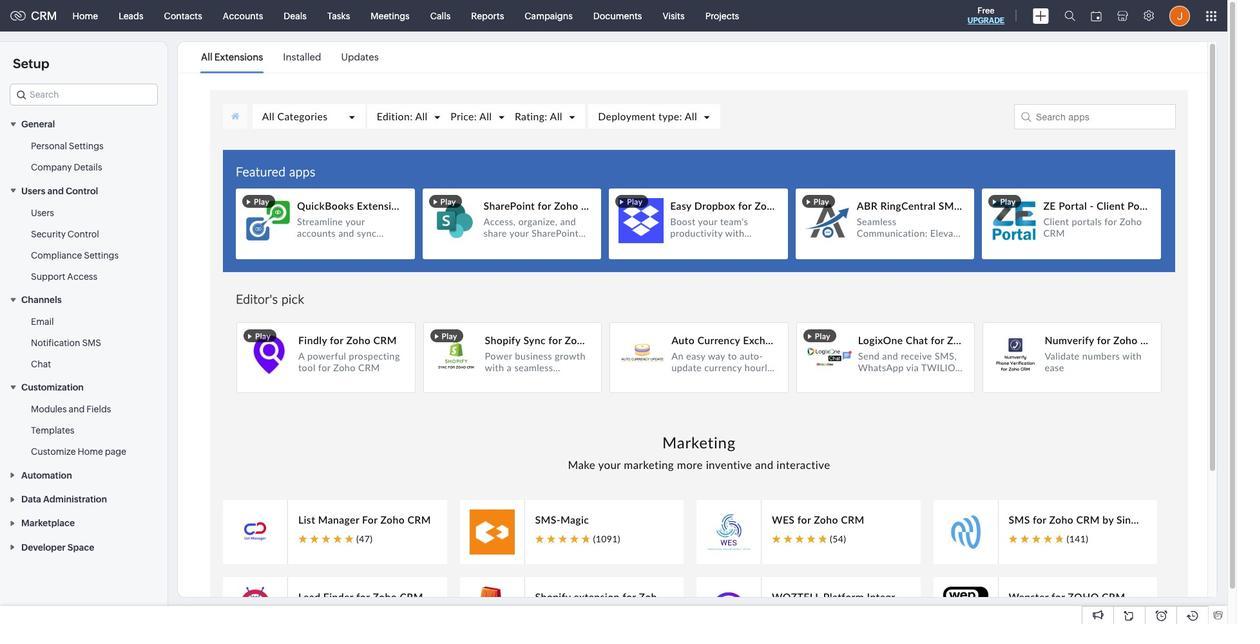 Task type: describe. For each thing, give the bounding box(es) containing it.
control inside 'security control' link
[[68, 229, 99, 239]]

customization button
[[0, 376, 168, 400]]

general button
[[0, 112, 168, 136]]

meetings link
[[360, 0, 420, 31]]

and for modules
[[69, 405, 85, 415]]

projects
[[705, 11, 739, 21]]

administration
[[43, 495, 107, 505]]

updates link
[[341, 43, 379, 72]]

free upgrade
[[968, 6, 1004, 25]]

customize home page
[[31, 447, 126, 458]]

tasks
[[327, 11, 350, 21]]

details
[[74, 163, 102, 173]]

documents
[[593, 11, 642, 21]]

personal
[[31, 141, 67, 152]]

tasks link
[[317, 0, 360, 31]]

support access
[[31, 272, 97, 282]]

security control
[[31, 229, 99, 239]]

customization
[[21, 383, 84, 393]]

free
[[978, 6, 995, 15]]

compliance settings
[[31, 250, 119, 261]]

notification
[[31, 338, 80, 349]]

create menu image
[[1033, 8, 1049, 24]]

crm
[[31, 9, 57, 23]]

campaigns
[[525, 11, 573, 21]]

customize home page link
[[31, 446, 126, 459]]

home inside "customization" region
[[78, 447, 103, 458]]

extensions
[[214, 52, 263, 62]]

chat link
[[31, 358, 51, 371]]

all
[[201, 52, 212, 62]]

channels
[[21, 295, 62, 305]]

company details link
[[31, 161, 102, 174]]

profile image
[[1169, 5, 1190, 26]]

space
[[68, 543, 94, 553]]

profile element
[[1162, 0, 1198, 31]]

templates link
[[31, 425, 74, 438]]

projects link
[[695, 0, 749, 31]]

reports
[[471, 11, 504, 21]]

create menu element
[[1025, 0, 1057, 31]]

developer
[[21, 543, 66, 553]]

data administration button
[[0, 488, 168, 512]]

search element
[[1057, 0, 1083, 32]]

visits link
[[652, 0, 695, 31]]

company details
[[31, 163, 102, 173]]

users and control button
[[0, 179, 168, 203]]

channels region
[[0, 312, 168, 376]]

customize
[[31, 447, 76, 458]]

notification sms link
[[31, 337, 101, 350]]

notification sms
[[31, 338, 101, 349]]

and for users
[[47, 186, 64, 196]]

users and control
[[21, 186, 98, 196]]

leads link
[[108, 0, 154, 31]]

modules
[[31, 405, 67, 415]]

developer space
[[21, 543, 94, 553]]

chat
[[31, 360, 51, 370]]

all extensions link
[[201, 43, 263, 72]]

setup
[[13, 56, 49, 71]]

templates
[[31, 426, 74, 436]]

fields
[[86, 405, 111, 415]]

reports link
[[461, 0, 514, 31]]

upgrade
[[968, 16, 1004, 25]]

deals link
[[273, 0, 317, 31]]

security
[[31, 229, 66, 239]]

data
[[21, 495, 41, 505]]

email
[[31, 317, 54, 327]]

users and control region
[[0, 203, 168, 288]]

support access link
[[31, 270, 97, 283]]

page
[[105, 447, 126, 458]]

search image
[[1064, 10, 1075, 21]]

0 vertical spatial home
[[73, 11, 98, 21]]



Task type: locate. For each thing, give the bounding box(es) containing it.
calendar image
[[1091, 11, 1102, 21]]

0 vertical spatial users
[[21, 186, 45, 196]]

channels button
[[0, 288, 168, 312]]

control inside users and control dropdown button
[[66, 186, 98, 196]]

settings inside 'link'
[[84, 250, 119, 261]]

control up compliance settings
[[68, 229, 99, 239]]

support
[[31, 272, 65, 282]]

control
[[66, 186, 98, 196], [68, 229, 99, 239]]

modules and fields link
[[31, 404, 111, 416]]

settings for compliance settings
[[84, 250, 119, 261]]

and left "fields" on the bottom of page
[[69, 405, 85, 415]]

home up automation "dropdown button"
[[78, 447, 103, 458]]

and inside "customization" region
[[69, 405, 85, 415]]

users link
[[31, 207, 54, 220]]

and
[[47, 186, 64, 196], [69, 405, 85, 415]]

0 horizontal spatial and
[[47, 186, 64, 196]]

accounts link
[[213, 0, 273, 31]]

company
[[31, 163, 72, 173]]

1 vertical spatial settings
[[84, 250, 119, 261]]

compliance settings link
[[31, 249, 119, 262]]

settings inside general region
[[69, 141, 104, 152]]

and down company
[[47, 186, 64, 196]]

1 vertical spatial and
[[69, 405, 85, 415]]

settings
[[69, 141, 104, 152], [84, 250, 119, 261]]

compliance
[[31, 250, 82, 261]]

automation
[[21, 471, 72, 481]]

documents link
[[583, 0, 652, 31]]

meetings
[[371, 11, 410, 21]]

settings up access
[[84, 250, 119, 261]]

data administration
[[21, 495, 107, 505]]

personal settings
[[31, 141, 104, 152]]

leads
[[119, 11, 143, 21]]

1 vertical spatial home
[[78, 447, 103, 458]]

security control link
[[31, 228, 99, 241]]

deals
[[284, 11, 307, 21]]

marketplace
[[21, 519, 75, 529]]

installed link
[[283, 43, 321, 72]]

calls
[[430, 11, 451, 21]]

settings up details
[[69, 141, 104, 152]]

sms
[[82, 338, 101, 349]]

home link
[[62, 0, 108, 31]]

automation button
[[0, 463, 168, 488]]

home right crm
[[73, 11, 98, 21]]

users inside region
[[31, 208, 54, 218]]

access
[[67, 272, 97, 282]]

campaigns link
[[514, 0, 583, 31]]

users up security
[[31, 208, 54, 218]]

personal settings link
[[31, 140, 104, 153]]

0 vertical spatial settings
[[69, 141, 104, 152]]

1 vertical spatial users
[[31, 208, 54, 218]]

settings for personal settings
[[69, 141, 104, 152]]

general region
[[0, 136, 168, 179]]

users for users
[[31, 208, 54, 218]]

control down details
[[66, 186, 98, 196]]

email link
[[31, 316, 54, 329]]

users for users and control
[[21, 186, 45, 196]]

0 vertical spatial and
[[47, 186, 64, 196]]

contacts
[[164, 11, 202, 21]]

users
[[21, 186, 45, 196], [31, 208, 54, 218]]

calls link
[[420, 0, 461, 31]]

contacts link
[[154, 0, 213, 31]]

1 vertical spatial control
[[68, 229, 99, 239]]

1 horizontal spatial and
[[69, 405, 85, 415]]

customization region
[[0, 400, 168, 463]]

users inside dropdown button
[[21, 186, 45, 196]]

general
[[21, 119, 55, 130]]

installed
[[283, 52, 321, 62]]

accounts
[[223, 11, 263, 21]]

marketplace button
[[0, 512, 168, 536]]

visits
[[663, 11, 685, 21]]

home
[[73, 11, 98, 21], [78, 447, 103, 458]]

0 vertical spatial control
[[66, 186, 98, 196]]

all extensions
[[201, 52, 263, 62]]

crm link
[[10, 9, 57, 23]]

developer space button
[[0, 536, 168, 560]]

Search text field
[[10, 84, 157, 105]]

updates
[[341, 52, 379, 62]]

modules and fields
[[31, 405, 111, 415]]

and inside dropdown button
[[47, 186, 64, 196]]

users up users link
[[21, 186, 45, 196]]

None field
[[10, 84, 158, 106]]



Task type: vqa. For each thing, say whether or not it's contained in the screenshot.
"Free"
yes



